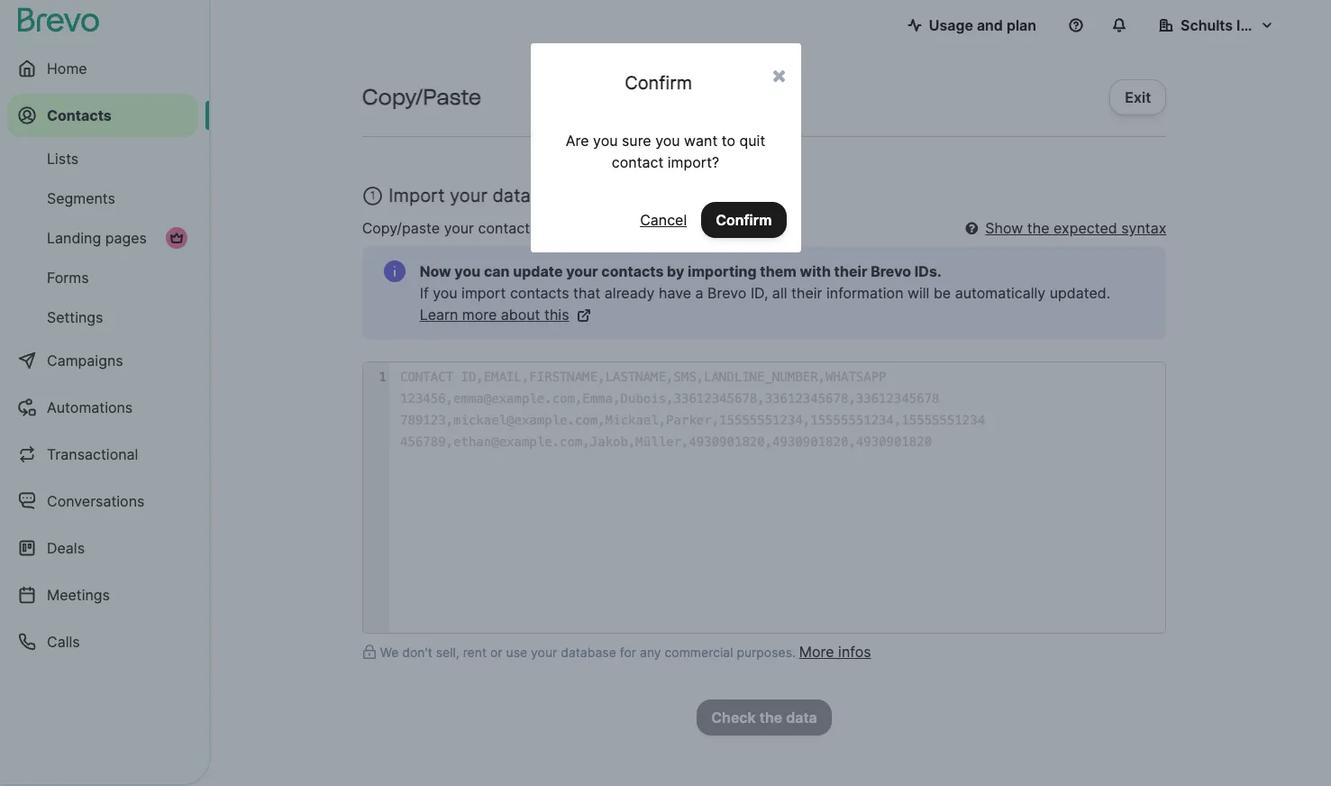 Task type: vqa. For each thing, say whether or not it's contained in the screenshot.
Are you sure you want to quit contact import?
yes



Task type: locate. For each thing, give the bounding box(es) containing it.
their down 'with' at the top
[[792, 284, 823, 302]]

1 horizontal spatial a
[[696, 284, 704, 302]]

have
[[659, 284, 692, 302]]

now
[[420, 262, 451, 280]]

transactional link
[[7, 433, 198, 476]]

we don't sell, rent or use your database for any commercial purposes. more infos
[[380, 643, 872, 661]]

conversations link
[[7, 480, 198, 523]]

1 vertical spatial their
[[792, 284, 823, 302]]

syntax
[[1122, 219, 1167, 237]]

your up the copy/paste your contacts from a file.
[[450, 185, 488, 206]]

1 vertical spatial confirm
[[716, 211, 772, 229]]

alert
[[362, 246, 1167, 340]]

a right have
[[696, 284, 704, 302]]

contacts
[[478, 219, 538, 237], [602, 262, 664, 280], [510, 284, 569, 302]]

plan
[[1007, 16, 1037, 34]]

alert containing now you can update your contacts by importing them with their brevo ids.
[[362, 246, 1167, 340]]

import
[[462, 284, 506, 302]]

transactional
[[47, 445, 138, 463]]

1 horizontal spatial their
[[835, 262, 868, 280]]

campaigns
[[47, 352, 123, 370]]

your
[[450, 185, 488, 206], [444, 219, 474, 237], [566, 262, 598, 280], [531, 645, 557, 660]]

id,
[[751, 284, 769, 302]]

expected
[[1054, 219, 1118, 237]]

about
[[501, 306, 540, 324]]

confirm inside confirm button
[[716, 211, 772, 229]]

0 vertical spatial confirm
[[625, 72, 693, 94]]

confirm
[[625, 72, 693, 94], [716, 211, 772, 229]]

your down import your data
[[444, 219, 474, 237]]

usage and plan button
[[893, 7, 1051, 43]]

confirm up sure
[[625, 72, 693, 94]]

use
[[506, 645, 528, 660]]

contacts up 'already'
[[602, 262, 664, 280]]

0 vertical spatial their
[[835, 262, 868, 280]]

confirm document
[[531, 43, 801, 252]]

you right are
[[593, 132, 618, 150]]

copy/paste
[[362, 219, 440, 237]]

contact
[[612, 153, 664, 171]]

left___rvooi image
[[170, 231, 184, 245]]

pages
[[105, 229, 147, 247]]

that
[[573, 284, 601, 302]]

be
[[934, 284, 951, 302]]

we
[[380, 645, 399, 660]]

data
[[493, 185, 531, 206]]

circle thin image
[[362, 185, 384, 206]]

0 horizontal spatial their
[[792, 284, 823, 302]]

segments
[[47, 189, 115, 207]]

brevo up information
[[871, 262, 912, 280]]

a inside now you can update your contacts by importing them with their brevo ids. if you import contacts that already have a brevo id, all their information will be automatically updated.
[[696, 284, 704, 302]]

their
[[835, 262, 868, 280], [792, 284, 823, 302]]

are
[[566, 132, 589, 150]]

their up information
[[835, 262, 868, 280]]

confirm button
[[702, 202, 787, 238]]

your inside "we don't sell, rent or use your database for any commercial purposes. more infos"
[[531, 645, 557, 660]]

contacts down the data
[[478, 219, 538, 237]]

this
[[544, 306, 569, 324]]

quit
[[740, 132, 766, 150]]

learn more about this
[[420, 306, 569, 324]]

contacts down 'update'
[[510, 284, 569, 302]]

1
[[370, 188, 375, 202]]

your up that
[[566, 262, 598, 280]]

from
[[542, 219, 573, 237]]

1 vertical spatial a
[[696, 284, 704, 302]]

1 vertical spatial brevo
[[708, 284, 747, 302]]

1 horizontal spatial confirm
[[716, 211, 772, 229]]

brevo
[[871, 262, 912, 280], [708, 284, 747, 302]]

show
[[986, 219, 1024, 237]]

brevo down importing
[[708, 284, 747, 302]]

0 vertical spatial brevo
[[871, 262, 912, 280]]

now you can update your contacts by importing them with their brevo ids. if you import contacts that already have a brevo id, all their information will be automatically updated.
[[420, 262, 1111, 302]]

rent
[[463, 645, 487, 660]]

if
[[420, 284, 429, 302]]

0 horizontal spatial brevo
[[708, 284, 747, 302]]

you right if
[[433, 284, 458, 302]]

schults
[[1181, 16, 1234, 34]]

by
[[667, 262, 685, 280]]

confirm up importing
[[716, 211, 772, 229]]

cancel link
[[640, 211, 687, 229]]

settings link
[[7, 299, 198, 335]]

meetings link
[[7, 573, 198, 617]]

more
[[462, 306, 497, 324]]

0 horizontal spatial confirm
[[625, 72, 693, 94]]

lists
[[47, 150, 79, 168]]

to
[[722, 132, 736, 150]]

a left file.
[[577, 219, 585, 237]]

question circle image
[[966, 221, 979, 235]]

home link
[[7, 47, 198, 90]]

0 vertical spatial a
[[577, 219, 585, 237]]

your right use
[[531, 645, 557, 660]]

a
[[577, 219, 585, 237], [696, 284, 704, 302]]

automations link
[[7, 386, 198, 429]]

you
[[593, 132, 618, 150], [656, 132, 680, 150], [455, 262, 481, 280], [433, 284, 458, 302]]



Task type: describe. For each thing, give the bounding box(es) containing it.
usage and plan
[[929, 16, 1037, 34]]

information
[[827, 284, 904, 302]]

them
[[760, 262, 797, 280]]

copy/paste your contacts from a file.
[[362, 219, 614, 237]]

1 horizontal spatial brevo
[[871, 262, 912, 280]]

updated.
[[1050, 284, 1111, 302]]

with
[[800, 262, 831, 280]]

exit
[[1126, 88, 1152, 106]]

learn more about this link
[[420, 304, 591, 325]]

sure
[[622, 132, 652, 150]]

settings
[[47, 308, 103, 326]]

and
[[977, 16, 1003, 34]]

the
[[1028, 219, 1050, 237]]

sell,
[[436, 645, 460, 660]]

show the expected syntax
[[986, 219, 1167, 237]]

schults inc button
[[1145, 7, 1289, 43]]

landing
[[47, 229, 101, 247]]

0 horizontal spatial a
[[577, 219, 585, 237]]

are you sure you want to quit contact import?
[[566, 132, 766, 171]]

home
[[47, 60, 87, 78]]

or
[[490, 645, 503, 660]]

import
[[389, 185, 445, 206]]

2 vertical spatial contacts
[[510, 284, 569, 302]]

more
[[800, 643, 835, 661]]

usage
[[929, 16, 974, 34]]

purposes.
[[737, 645, 796, 660]]

you right sure
[[656, 132, 680, 150]]

campaigns link
[[7, 339, 198, 382]]

your inside now you can update your contacts by importing them with their brevo ids. if you import contacts that already have a brevo id, all their information will be automatically updated.
[[566, 262, 598, 280]]

want
[[684, 132, 718, 150]]

learn
[[420, 306, 458, 324]]

calls link
[[7, 620, 198, 664]]

already
[[605, 284, 655, 302]]

don't
[[402, 645, 433, 660]]

conversations
[[47, 492, 145, 510]]

any
[[640, 645, 661, 660]]

database
[[561, 645, 617, 660]]

importing
[[688, 262, 757, 280]]

show the expected syntax link
[[986, 217, 1167, 239]]

segments link
[[7, 180, 198, 216]]

all
[[773, 284, 788, 302]]

infos
[[839, 643, 872, 661]]

cancel
[[640, 211, 687, 229]]

exit button
[[1110, 79, 1167, 115]]

forms
[[47, 269, 89, 287]]

can
[[484, 262, 510, 280]]

for
[[620, 645, 637, 660]]

automations
[[47, 399, 133, 417]]

automatically
[[955, 284, 1046, 302]]

inc
[[1237, 16, 1258, 34]]

lists link
[[7, 141, 198, 177]]

meetings
[[47, 586, 110, 604]]

0 vertical spatial contacts
[[478, 219, 538, 237]]

ids.
[[915, 262, 942, 280]]

you up import
[[455, 262, 481, 280]]

schults inc
[[1181, 16, 1258, 34]]

more infos link
[[800, 643, 872, 661]]

import your data
[[389, 185, 531, 206]]

calls
[[47, 633, 80, 651]]

deals
[[47, 539, 85, 557]]

1 vertical spatial contacts
[[602, 262, 664, 280]]

will
[[908, 284, 930, 302]]

deals link
[[7, 527, 198, 570]]

landing pages
[[47, 229, 147, 247]]

copy/paste
[[362, 84, 482, 110]]

forms link
[[7, 260, 198, 296]]

contacts
[[47, 106, 112, 124]]

import?
[[668, 153, 720, 171]]

file.
[[589, 219, 614, 237]]



